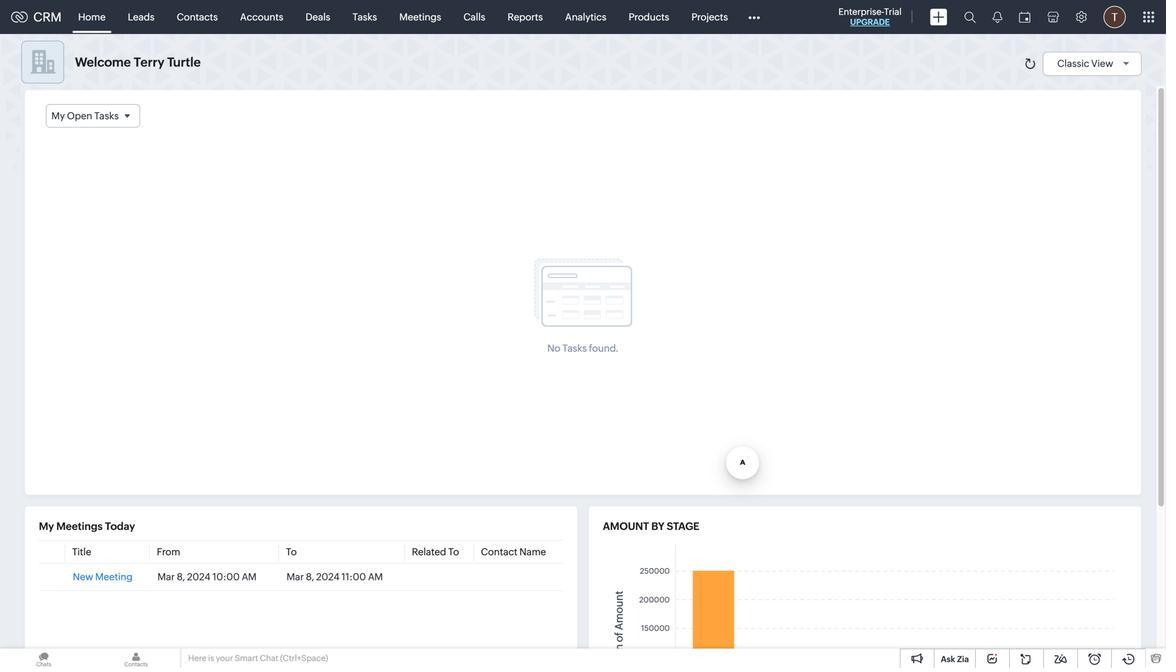 Task type: locate. For each thing, give the bounding box(es) containing it.
my inside field
[[51, 110, 65, 122]]

welcome
[[75, 55, 131, 69]]

contacts
[[177, 11, 218, 23]]

0 horizontal spatial mar
[[158, 572, 175, 583]]

to up mar 8, 2024 11:00 am
[[286, 547, 297, 558]]

title
[[72, 547, 91, 558]]

0 horizontal spatial tasks
[[94, 110, 119, 122]]

0 horizontal spatial meetings
[[56, 521, 103, 533]]

2024
[[187, 572, 211, 583], [316, 572, 340, 583]]

My Open Tasks field
[[46, 104, 140, 128]]

1 horizontal spatial am
[[368, 572, 383, 583]]

tasks right "deals" "link"
[[353, 11, 377, 23]]

mar
[[158, 572, 175, 583], [287, 572, 304, 583]]

meetings up title on the bottom left
[[56, 521, 103, 533]]

accounts
[[240, 11, 284, 23]]

meeting
[[95, 572, 133, 583]]

1 horizontal spatial mar
[[287, 572, 304, 583]]

ask zia
[[941, 655, 969, 664]]

1 horizontal spatial meetings
[[399, 11, 441, 23]]

2 8, from the left
[[306, 572, 314, 583]]

0 horizontal spatial 8,
[[177, 572, 185, 583]]

home
[[78, 11, 106, 23]]

from
[[157, 547, 180, 558]]

leads link
[[117, 0, 166, 34]]

to right related
[[448, 547, 459, 558]]

create menu element
[[922, 0, 956, 34]]

classic view link
[[1058, 58, 1135, 69]]

2024 left 11:00
[[316, 572, 340, 583]]

search element
[[956, 0, 985, 34]]

2024 for 10:00
[[187, 572, 211, 583]]

home link
[[67, 0, 117, 34]]

0 horizontal spatial am
[[242, 572, 257, 583]]

meetings left calls at the left of page
[[399, 11, 441, 23]]

new meeting
[[73, 572, 133, 583]]

8, down the from
[[177, 572, 185, 583]]

am right the 10:00
[[242, 572, 257, 583]]

my open tasks
[[51, 110, 119, 122]]

calendar image
[[1019, 11, 1031, 23]]

mar down from link
[[158, 572, 175, 583]]

1 horizontal spatial 2024
[[316, 572, 340, 583]]

signals element
[[985, 0, 1011, 34]]

1 horizontal spatial tasks
[[353, 11, 377, 23]]

meetings
[[399, 11, 441, 23], [56, 521, 103, 533]]

am right 11:00
[[368, 572, 383, 583]]

by
[[652, 521, 665, 533]]

0 horizontal spatial 2024
[[187, 572, 211, 583]]

amount by stage
[[603, 521, 700, 533]]

no tasks found.
[[548, 343, 619, 354]]

tasks right no
[[563, 343, 587, 354]]

2 2024 from the left
[[316, 572, 340, 583]]

open
[[67, 110, 92, 122]]

0 horizontal spatial to
[[286, 547, 297, 558]]

contact
[[481, 547, 518, 558]]

2 am from the left
[[368, 572, 383, 583]]

2 horizontal spatial tasks
[[563, 343, 587, 354]]

your
[[216, 654, 233, 663]]

trial
[[884, 7, 902, 17]]

am for mar 8, 2024 10:00 am
[[242, 572, 257, 583]]

my for my meetings today
[[39, 521, 54, 533]]

to link
[[286, 547, 297, 558]]

is
[[208, 654, 214, 663]]

related to link
[[412, 547, 459, 558]]

zia
[[957, 655, 969, 664]]

1 vertical spatial meetings
[[56, 521, 103, 533]]

1 vertical spatial tasks
[[94, 110, 119, 122]]

search image
[[964, 11, 976, 23]]

tasks right open
[[94, 110, 119, 122]]

2 mar from the left
[[287, 572, 304, 583]]

meetings inside meetings link
[[399, 11, 441, 23]]

0 vertical spatial my
[[51, 110, 65, 122]]

1 mar from the left
[[158, 572, 175, 583]]

2024 left the 10:00
[[187, 572, 211, 583]]

turtle
[[167, 55, 201, 69]]

meetings link
[[388, 0, 453, 34]]

1 to from the left
[[286, 547, 297, 558]]

to
[[286, 547, 297, 558], [448, 547, 459, 558]]

1 am from the left
[[242, 572, 257, 583]]

ask
[[941, 655, 956, 664]]

mar for mar 8, 2024 11:00 am
[[287, 572, 304, 583]]

1 8, from the left
[[177, 572, 185, 583]]

terry
[[134, 55, 165, 69]]

(ctrl+space)
[[280, 654, 328, 663]]

8, left 11:00
[[306, 572, 314, 583]]

8,
[[177, 572, 185, 583], [306, 572, 314, 583]]

calls link
[[453, 0, 497, 34]]

products link
[[618, 0, 681, 34]]

Other Modules field
[[739, 6, 769, 28]]

enterprise-trial upgrade
[[839, 7, 902, 27]]

mar for mar 8, 2024 10:00 am
[[158, 572, 175, 583]]

1 horizontal spatial to
[[448, 547, 459, 558]]

chat
[[260, 654, 279, 663]]

1 horizontal spatial 8,
[[306, 572, 314, 583]]

my
[[51, 110, 65, 122], [39, 521, 54, 533]]

1 vertical spatial my
[[39, 521, 54, 533]]

mar down to link
[[287, 572, 304, 583]]

crm
[[33, 10, 62, 24]]

contact name link
[[481, 547, 546, 558]]

profile image
[[1104, 6, 1126, 28]]

0 vertical spatial meetings
[[399, 11, 441, 23]]

am
[[242, 572, 257, 583], [368, 572, 383, 583]]

1 2024 from the left
[[187, 572, 211, 583]]

tasks
[[353, 11, 377, 23], [94, 110, 119, 122], [563, 343, 587, 354]]



Task type: vqa. For each thing, say whether or not it's contained in the screenshot.
Here
yes



Task type: describe. For each thing, give the bounding box(es) containing it.
calls
[[464, 11, 486, 23]]

2024 for 11:00
[[316, 572, 340, 583]]

new meeting link
[[73, 572, 133, 583]]

chats image
[[0, 649, 87, 669]]

related
[[412, 547, 446, 558]]

upgrade
[[851, 17, 890, 27]]

deals link
[[295, 0, 342, 34]]

contacts link
[[166, 0, 229, 34]]

amount
[[603, 521, 649, 533]]

mar 8, 2024 10:00 am
[[158, 572, 257, 583]]

view
[[1092, 58, 1114, 69]]

0 vertical spatial tasks
[[353, 11, 377, 23]]

no
[[548, 343, 561, 354]]

projects link
[[681, 0, 739, 34]]

contacts image
[[92, 649, 180, 669]]

reports link
[[497, 0, 554, 34]]

my for my open tasks
[[51, 110, 65, 122]]

logo image
[[11, 11, 28, 23]]

classic view
[[1058, 58, 1114, 69]]

create menu image
[[930, 9, 948, 25]]

leads
[[128, 11, 155, 23]]

my meetings today
[[39, 521, 135, 533]]

2 to from the left
[[448, 547, 459, 558]]

accounts link
[[229, 0, 295, 34]]

analytics
[[565, 11, 607, 23]]

tasks inside field
[[94, 110, 119, 122]]

deals
[[306, 11, 330, 23]]

enterprise-
[[839, 7, 884, 17]]

reports
[[508, 11, 543, 23]]

tasks link
[[342, 0, 388, 34]]

stage
[[667, 521, 700, 533]]

2 vertical spatial tasks
[[563, 343, 587, 354]]

smart
[[235, 654, 258, 663]]

contact name
[[481, 547, 546, 558]]

here is your smart chat (ctrl+space)
[[188, 654, 328, 663]]

profile element
[[1096, 0, 1135, 34]]

title link
[[72, 547, 91, 558]]

products
[[629, 11, 670, 23]]

today
[[105, 521, 135, 533]]

welcome terry turtle
[[75, 55, 201, 69]]

10:00
[[213, 572, 240, 583]]

mar 8, 2024 11:00 am
[[287, 572, 383, 583]]

related to
[[412, 547, 459, 558]]

signals image
[[993, 11, 1003, 23]]

from link
[[157, 547, 180, 558]]

here
[[188, 654, 207, 663]]

crm link
[[11, 10, 62, 24]]

new
[[73, 572, 93, 583]]

name
[[520, 547, 546, 558]]

8, for mar 8, 2024 11:00 am
[[306, 572, 314, 583]]

am for mar 8, 2024 11:00 am
[[368, 572, 383, 583]]

analytics link
[[554, 0, 618, 34]]

8, for mar 8, 2024 10:00 am
[[177, 572, 185, 583]]

11:00
[[342, 572, 366, 583]]

projects
[[692, 11, 728, 23]]

found.
[[589, 343, 619, 354]]

classic
[[1058, 58, 1090, 69]]



